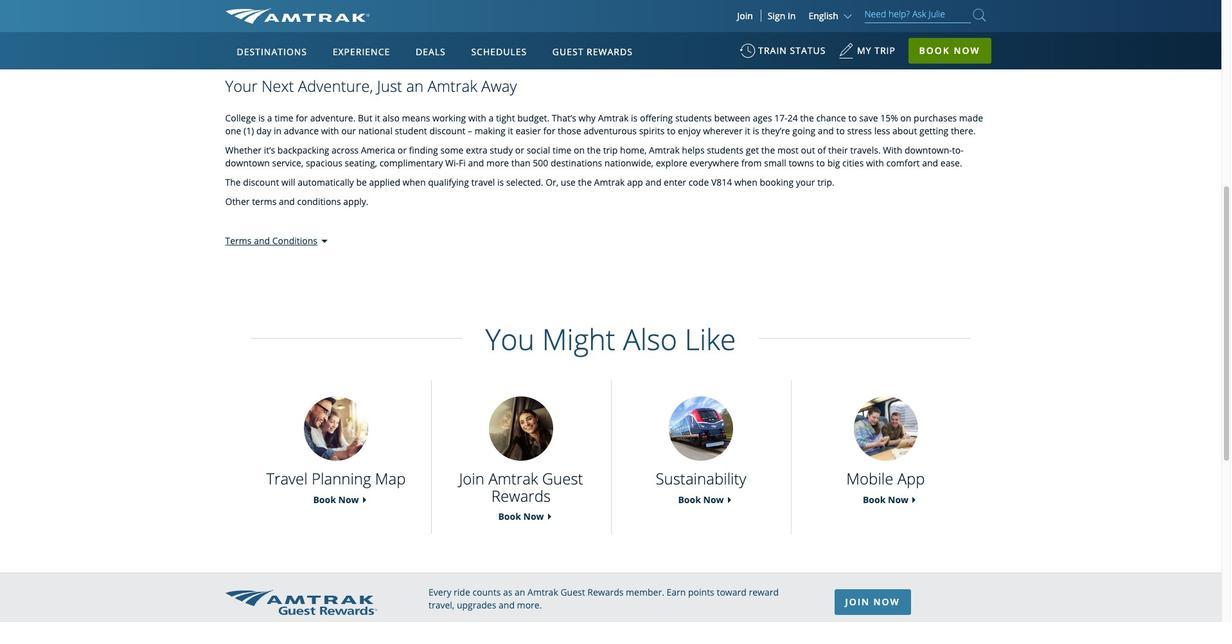 Task type: describe. For each thing, give the bounding box(es) containing it.
guest inside popup button
[[553, 46, 584, 58]]

than
[[511, 157, 531, 169]]

join now
[[846, 596, 900, 608]]

the inside college is a time for adventure. but it also means working with a tight budget. that's why amtrak is offering students between ages 17-24 the chance to save 15% on purchases made one (1) day in advance with our national student discount – making it easier for those adventurous spirits to enjoy wherever it is they're going and to stress less about getting there.
[[800, 112, 814, 124]]

(1)
[[244, 125, 254, 137]]

mobile app book now
[[847, 468, 925, 506]]

and down will
[[279, 195, 295, 208]]

just
[[377, 75, 402, 96]]

adventure.
[[310, 112, 356, 124]]

mobile
[[847, 468, 894, 489]]

experience
[[333, 46, 390, 58]]

more.
[[517, 599, 542, 611]]

ease.
[[941, 157, 963, 169]]

extra
[[466, 144, 488, 156]]

stress
[[847, 125, 872, 137]]

rewards inside every ride counts as an amtrak guest rewards member. earn points toward reward travel, upgrades and more.
[[588, 586, 624, 598]]

and inside college is a time for adventure. but it also means working with a tight budget. that's why amtrak is offering students between ages 17-24 the chance to save 15% on purchases made one (1) day in advance with our national student discount – making it easier for those adventurous spirits to enjoy wherever it is they're going and to stress less about getting there.
[[818, 125, 834, 137]]

book now
[[920, 44, 981, 57]]

schedules link
[[466, 32, 532, 69]]

0 vertical spatial join
[[738, 10, 753, 22]]

those
[[558, 125, 581, 137]]

be
[[356, 176, 367, 188]]

students inside whether it's backpacking across america or finding some extra study or social time on the trip home, amtrak helps students get the most out of their travels. with downtown-to- downtown service, spacious seating, complimentary wi-fi and more than 500 destinations nationwide, explore everywhere from small towns to big cities with comfort and ease.
[[707, 144, 744, 156]]

1 horizontal spatial or
[[456, 38, 465, 50]]

to up stress
[[849, 112, 857, 124]]

24
[[788, 112, 798, 124]]

with left the deals
[[395, 38, 413, 50]]

book now link for app
[[857, 493, 915, 506]]

is right travel
[[497, 176, 504, 188]]

amtrak inside join amtrak guest rewards book now
[[489, 468, 538, 489]]

regions map image
[[273, 107, 582, 287]]

next
[[262, 75, 294, 96]]

with down adventure.
[[321, 125, 339, 137]]

deals button
[[411, 34, 451, 70]]

easier
[[516, 125, 541, 137]]

and right app
[[646, 176, 662, 188]]

they're
[[762, 125, 790, 137]]

is left offering
[[631, 112, 638, 124]]

small
[[764, 157, 787, 169]]

amtrak inside every ride counts as an amtrak guest rewards member. earn points toward reward travel, upgrades and more.
[[528, 586, 558, 598]]

enter
[[664, 176, 687, 188]]

you might also like main content
[[0, 0, 1222, 573]]

helps
[[682, 144, 705, 156]]

1 horizontal spatial it
[[508, 125, 513, 137]]

join for now
[[846, 596, 870, 608]]

some
[[441, 144, 464, 156]]

0 horizontal spatial or
[[398, 144, 407, 156]]

means
[[402, 112, 430, 124]]

day
[[256, 125, 271, 137]]

book now button
[[909, 38, 991, 64]]

add
[[708, 38, 725, 50]]

america
[[361, 144, 395, 156]]

automatically
[[298, 176, 354, 188]]

now inside mobile app book now
[[888, 493, 909, 506]]

amtrak inside whether it's backpacking across america or finding some extra study or social time on the trip home, amtrak helps students get the most out of their travels. with downtown-to- downtown service, spacious seating, complimentary wi-fi and more than 500 destinations nationwide, explore everywhere from small towns to big cities with comfort and ease.
[[649, 144, 680, 156]]

with
[[883, 144, 903, 156]]

ride
[[454, 586, 470, 598]]

status
[[790, 44, 826, 57]]

explore
[[656, 157, 688, 169]]

towns
[[789, 157, 814, 169]]

on inside college is a time for adventure. but it also means working with a tight budget. that's why amtrak is offering students between ages 17-24 the chance to save 15% on purchases made one (1) day in advance with our national student discount – making it easier for those adventurous spirits to enjoy wherever it is they're going and to stress less about getting there.
[[901, 112, 912, 124]]

guest rewards
[[553, 46, 633, 58]]

as
[[503, 586, 513, 598]]

that's
[[552, 112, 577, 124]]

amtrak inside college is a time for adventure. but it also means working with a tight budget. that's why amtrak is offering students between ages 17-24 the chance to save 15% on purchases made one (1) day in advance with our national student discount – making it easier for those adventurous spirits to enjoy wherever it is they're going and to stress less about getting there.
[[598, 112, 629, 124]]

book now link for amtrak
[[492, 510, 551, 523]]

add trip
[[708, 38, 744, 50]]

every ride counts as an amtrak guest rewards member. earn points toward reward travel, upgrades and more.
[[429, 586, 779, 611]]

join amtrak guest rewards book now
[[459, 468, 583, 523]]

guest inside every ride counts as an amtrak guest rewards member. earn points toward reward travel, upgrades and more.
[[561, 586, 585, 598]]

english button
[[809, 10, 855, 22]]

across
[[332, 144, 359, 156]]

home,
[[620, 144, 647, 156]]

to inside whether it's backpacking across america or finding some extra study or social time on the trip home, amtrak helps students get the most out of their travels. with downtown-to- downtown service, spacious seating, complimentary wi-fi and more than 500 destinations nationwide, explore everywhere from small towns to big cities with comfort and ease.
[[817, 157, 825, 169]]

on inside whether it's backpacking across america or finding some extra study or social time on the trip home, amtrak helps students get the most out of their travels. with downtown-to- downtown service, spacious seating, complimentary wi-fi and more than 500 destinations nationwide, explore everywhere from small towns to big cities with comfort and ease.
[[574, 144, 585, 156]]

deals
[[416, 46, 446, 58]]

more
[[487, 157, 509, 169]]

english
[[809, 10, 839, 22]]

sign
[[768, 10, 786, 22]]

qualifying
[[428, 176, 469, 188]]

or,
[[546, 176, 559, 188]]

the up small
[[762, 144, 775, 156]]

terms
[[252, 195, 277, 208]]

amtrak guest rewards image
[[225, 590, 377, 615]]

applied
[[369, 176, 400, 188]]

also
[[623, 320, 678, 359]]

1 when from the left
[[403, 176, 426, 188]]

book now link for planning
[[307, 493, 365, 506]]

spirits
[[639, 125, 665, 137]]

to left enjoy
[[667, 125, 676, 137]]

wherever
[[703, 125, 743, 137]]

rewards inside popup button
[[587, 46, 633, 58]]

with inside whether it's backpacking across america or finding some extra study or social time on the trip home, amtrak helps students get the most out of their travels. with downtown-to- downtown service, spacious seating, complimentary wi-fi and more than 500 destinations nationwide, explore everywhere from small towns to big cities with comfort and ease.
[[866, 157, 884, 169]]

now inside join amtrak guest rewards book now
[[524, 510, 544, 523]]

national
[[358, 125, 393, 137]]

book
[[920, 44, 951, 57]]

passenger
[[349, 38, 393, 50]]

application inside banner
[[273, 107, 582, 287]]

between
[[714, 112, 751, 124]]

time inside college is a time for adventure. but it also means working with a tight budget. that's why amtrak is offering students between ages 17-24 the chance to save 15% on purchases made one (1) day in advance with our national student discount – making it easier for those adventurous spirits to enjoy wherever it is they're going and to stress less about getting there.
[[275, 112, 293, 124]]

travel planning map book now
[[266, 468, 406, 506]]

earn
[[667, 586, 686, 598]]

schedules
[[471, 46, 527, 58]]

nationwide,
[[605, 157, 654, 169]]

ages
[[753, 112, 772, 124]]

destinations
[[237, 46, 307, 58]]

trip
[[603, 144, 618, 156]]

banner containing join
[[0, 0, 1222, 297]]

plus icon image
[[690, 39, 702, 50]]

apply.
[[343, 195, 369, 208]]

book now link for book
[[672, 493, 731, 506]]

wi-
[[445, 157, 459, 169]]

less
[[875, 125, 891, 137]]

spacious
[[306, 157, 343, 169]]



Task type: vqa. For each thing, say whether or not it's contained in the screenshot.
"national"
yes



Task type: locate. For each thing, give the bounding box(es) containing it.
an inside every ride counts as an amtrak guest rewards member. earn points toward reward travel, upgrades and more.
[[515, 586, 525, 598]]

–
[[468, 125, 472, 137]]

join inside join amtrak guest rewards book now
[[459, 468, 485, 489]]

getting
[[920, 125, 949, 137]]

2 when from the left
[[735, 176, 758, 188]]

1 horizontal spatial join
[[738, 10, 753, 22]]

1 vertical spatial students
[[707, 144, 744, 156]]

2 vertical spatial join
[[846, 596, 870, 608]]

1 vertical spatial for
[[543, 125, 556, 137]]

2 vertical spatial guest
[[561, 586, 585, 598]]

book inside sustainability book now
[[678, 493, 701, 506]]

for
[[296, 112, 308, 124], [543, 125, 556, 137]]

0 horizontal spatial discount
[[243, 176, 279, 188]]

my trip button
[[839, 39, 896, 70]]

the up going
[[800, 112, 814, 124]]

on
[[901, 112, 912, 124], [574, 144, 585, 156]]

fi
[[459, 157, 466, 169]]

book inside travel planning map book now
[[313, 493, 336, 506]]

amtrak image
[[225, 8, 369, 24]]

1 vertical spatial rewards
[[492, 485, 551, 506]]

and down as
[[499, 599, 515, 611]]

is down ages
[[753, 125, 760, 137]]

tricon amtrak train image
[[669, 397, 733, 461]]

join for amtrak
[[459, 468, 485, 489]]

rewards
[[587, 46, 633, 58], [492, 485, 551, 506], [588, 586, 624, 598]]

away
[[481, 75, 517, 96]]

now
[[338, 493, 359, 506], [704, 493, 724, 506], [888, 493, 909, 506], [524, 510, 544, 523], [874, 596, 900, 608]]

when
[[403, 176, 426, 188], [735, 176, 758, 188]]

and inside every ride counts as an amtrak guest rewards member. earn points toward reward travel, upgrades and more.
[[499, 599, 515, 611]]

or up 'complimentary'
[[398, 144, 407, 156]]

more information about accessible travel requests. image
[[550, 40, 563, 50]]

activities image
[[854, 397, 918, 461]]

code v814
[[689, 176, 732, 188]]

0 vertical spatial rewards
[[587, 46, 633, 58]]

travels.
[[851, 144, 881, 156]]

book now link
[[307, 493, 365, 506], [672, 493, 731, 506], [857, 493, 915, 506], [492, 510, 551, 523]]

you
[[486, 320, 535, 359]]

0 horizontal spatial on
[[574, 144, 585, 156]]

rewards inside join amtrak guest rewards book now
[[492, 485, 551, 506]]

everywhere
[[690, 157, 739, 169]]

0 horizontal spatial time
[[275, 112, 293, 124]]

1 vertical spatial discount
[[243, 176, 279, 188]]

book inside join amtrak guest rewards book now
[[498, 510, 521, 523]]

a up the day
[[267, 112, 272, 124]]

to down the of
[[817, 157, 825, 169]]

my
[[857, 44, 872, 57]]

1 vertical spatial guest
[[542, 468, 583, 489]]

destinations
[[551, 157, 602, 169]]

amtrak up the working
[[428, 75, 477, 96]]

students up "everywhere"
[[707, 144, 744, 156]]

downtown-
[[905, 144, 952, 156]]

amtrak up explore
[[649, 144, 680, 156]]

in
[[274, 125, 282, 137]]

amtrak down woman looking out of window image
[[489, 468, 538, 489]]

an for as
[[515, 586, 525, 598]]

amtrak up more.
[[528, 586, 558, 598]]

an for just
[[406, 75, 424, 96]]

save
[[860, 112, 878, 124]]

assistance
[[467, 38, 511, 50]]

couple planning a trip on their phone. image
[[304, 397, 368, 461]]

whether it's backpacking across america or finding some extra study or social time on the trip home, amtrak helps students get the most out of their travels. with downtown-to- downtown service, spacious seating, complimentary wi-fi and more than 500 destinations nationwide, explore everywhere from small towns to big cities with comfort and ease.
[[225, 144, 964, 169]]

2 vertical spatial rewards
[[588, 586, 624, 598]]

their
[[829, 144, 848, 156]]

budget.
[[518, 112, 550, 124]]

terms
[[225, 235, 252, 247]]

join button
[[730, 10, 762, 22]]

1 horizontal spatial on
[[901, 112, 912, 124]]

book inside mobile app book now
[[863, 493, 886, 506]]

2 horizontal spatial or
[[515, 144, 524, 156]]

going
[[793, 125, 816, 137]]

passenger with disability or assistance needed?
[[349, 38, 550, 50]]

a up making
[[489, 112, 494, 124]]

the right use at left
[[578, 176, 592, 188]]

Please enter your search item search field
[[865, 6, 971, 23]]

train status
[[759, 44, 826, 57]]

1 vertical spatial on
[[574, 144, 585, 156]]

one
[[225, 125, 241, 137]]

now
[[954, 44, 981, 57]]

for down 'that's'
[[543, 125, 556, 137]]

a
[[267, 112, 272, 124], [489, 112, 494, 124]]

enjoy
[[678, 125, 701, 137]]

and right terms
[[254, 235, 270, 247]]

will
[[282, 176, 295, 188]]

amtrak up adventurous
[[598, 112, 629, 124]]

get
[[746, 144, 759, 156]]

your next adventure, just an amtrak away
[[225, 75, 517, 96]]

it down tight
[[508, 125, 513, 137]]

but
[[358, 112, 373, 124]]

sign in button
[[768, 10, 796, 22]]

0 vertical spatial on
[[901, 112, 912, 124]]

discount down the working
[[430, 125, 466, 137]]

it right but
[[375, 112, 380, 124]]

an inside you might also like 'main content'
[[406, 75, 424, 96]]

your
[[796, 176, 815, 188]]

other terms and conditions apply.
[[225, 195, 369, 208]]

now inside travel planning map book now
[[338, 493, 359, 506]]

0 vertical spatial guest
[[553, 46, 584, 58]]

1 vertical spatial time
[[553, 144, 572, 156]]

1 horizontal spatial time
[[553, 144, 572, 156]]

0 vertical spatial an
[[406, 75, 424, 96]]

making
[[475, 125, 506, 137]]

and down the "extra"
[[468, 157, 484, 169]]

with down travels.
[[866, 157, 884, 169]]

1 horizontal spatial a
[[489, 112, 494, 124]]

offering
[[640, 112, 673, 124]]

0 horizontal spatial a
[[267, 112, 272, 124]]

500
[[533, 157, 549, 169]]

to down chance at the top right of page
[[837, 125, 845, 137]]

whether
[[225, 144, 262, 156]]

0 vertical spatial discount
[[430, 125, 466, 137]]

Passenger with Disability or Assistance Needed? checkbox
[[331, 38, 343, 49]]

our
[[342, 125, 356, 137]]

with up –
[[468, 112, 486, 124]]

1 horizontal spatial an
[[515, 586, 525, 598]]

chance
[[817, 112, 846, 124]]

time up destinations
[[553, 144, 572, 156]]

sustainability
[[656, 468, 747, 489]]

0 horizontal spatial an
[[406, 75, 424, 96]]

discount inside college is a time for adventure. but it also means working with a tight budget. that's why amtrak is offering students between ages 17-24 the chance to save 15% on purchases made one (1) day in advance with our national student discount – making it easier for those adventurous spirits to enjoy wherever it is they're going and to stress less about getting there.
[[430, 125, 466, 137]]

counts
[[473, 586, 501, 598]]

2 horizontal spatial it
[[745, 125, 751, 137]]

application
[[273, 107, 582, 287]]

on up about
[[901, 112, 912, 124]]

17-
[[775, 112, 788, 124]]

travel
[[471, 176, 495, 188]]

the left trip
[[587, 144, 601, 156]]

an right just
[[406, 75, 424, 96]]

banner
[[0, 0, 1222, 297]]

sustainability book now
[[656, 468, 747, 506]]

1 horizontal spatial when
[[735, 176, 758, 188]]

on up destinations
[[574, 144, 585, 156]]

guest inside join amtrak guest rewards book now
[[542, 468, 583, 489]]

from 'edit required blank' element
[[240, 0, 422, 7]]

0 vertical spatial time
[[275, 112, 293, 124]]

is
[[258, 112, 265, 124], [631, 112, 638, 124], [753, 125, 760, 137], [497, 176, 504, 188]]

toward
[[717, 586, 747, 598]]

or
[[456, 38, 465, 50], [398, 144, 407, 156], [515, 144, 524, 156]]

or right disability
[[456, 38, 465, 50]]

cities
[[843, 157, 864, 169]]

0 vertical spatial for
[[296, 112, 308, 124]]

terms and conditions
[[225, 235, 318, 247]]

downtown
[[225, 157, 270, 169]]

0 horizontal spatial join
[[459, 468, 485, 489]]

amtrak left app
[[594, 176, 625, 188]]

tight
[[496, 112, 515, 124]]

1 a from the left
[[267, 112, 272, 124]]

planning
[[312, 468, 371, 489]]

and down downtown-
[[922, 157, 939, 169]]

adventure,
[[298, 75, 373, 96]]

the
[[225, 176, 241, 188]]

0 vertical spatial students
[[675, 112, 712, 124]]

it
[[375, 112, 380, 124], [508, 125, 513, 137], [745, 125, 751, 137]]

0 horizontal spatial for
[[296, 112, 308, 124]]

the discount will automatically be applied when qualifying travel is selected. or, use the amtrak app and enter code v814 when booking your trip.
[[225, 176, 835, 188]]

woman looking out of window image
[[489, 397, 553, 461]]

college
[[225, 112, 256, 124]]

1 vertical spatial an
[[515, 586, 525, 598]]

2 horizontal spatial join
[[846, 596, 870, 608]]

big
[[828, 157, 840, 169]]

is up the day
[[258, 112, 265, 124]]

member.
[[626, 586, 665, 598]]

students inside college is a time for adventure. but it also means working with a tight budget. that's why amtrak is offering students between ages 17-24 the chance to save 15% on purchases made one (1) day in advance with our national student discount – making it easier for those adventurous spirits to enjoy wherever it is they're going and to stress less about getting there.
[[675, 112, 712, 124]]

or up than
[[515, 144, 524, 156]]

sign in
[[768, 10, 796, 22]]

15%
[[881, 112, 898, 124]]

0 horizontal spatial it
[[375, 112, 380, 124]]

student
[[395, 125, 427, 137]]

0 horizontal spatial when
[[403, 176, 426, 188]]

college is a time for adventure. but it also means working with a tight budget. that's why amtrak is offering students between ages 17-24 the chance to save 15% on purchases made one (1) day in advance with our national student discount – making it easier for those adventurous spirits to enjoy wherever it is they're going and to stress less about getting there.
[[225, 112, 983, 137]]

conditions
[[297, 195, 341, 208]]

when down the from
[[735, 176, 758, 188]]

now inside sustainability book now
[[704, 493, 724, 506]]

reward
[[749, 586, 779, 598]]

and down chance at the top right of page
[[818, 125, 834, 137]]

time up in
[[275, 112, 293, 124]]

switch departure and arrival stations. image
[[432, 0, 463, 10]]

for up advance
[[296, 112, 308, 124]]

students up enjoy
[[675, 112, 712, 124]]

to-
[[952, 144, 964, 156]]

it up get at the right of the page
[[745, 125, 751, 137]]

2 a from the left
[[489, 112, 494, 124]]

why
[[579, 112, 596, 124]]

to 'edit required blank' element
[[474, 0, 656, 7]]

1 horizontal spatial discount
[[430, 125, 466, 137]]

search icon image
[[973, 6, 986, 24]]

from
[[742, 157, 762, 169]]

trip.
[[818, 176, 835, 188]]

when down 'complimentary'
[[403, 176, 426, 188]]

conditions
[[272, 235, 318, 247]]

an right as
[[515, 586, 525, 598]]

1 vertical spatial join
[[459, 468, 485, 489]]

time inside whether it's backpacking across america or finding some extra study or social time on the trip home, amtrak helps students get the most out of their travels. with downtown-to- downtown service, spacious seating, complimentary wi-fi and more than 500 destinations nationwide, explore everywhere from small towns to big cities with comfort and ease.
[[553, 144, 572, 156]]

train status link
[[740, 39, 826, 70]]

discount up "terms"
[[243, 176, 279, 188]]

1 horizontal spatial for
[[543, 125, 556, 137]]



